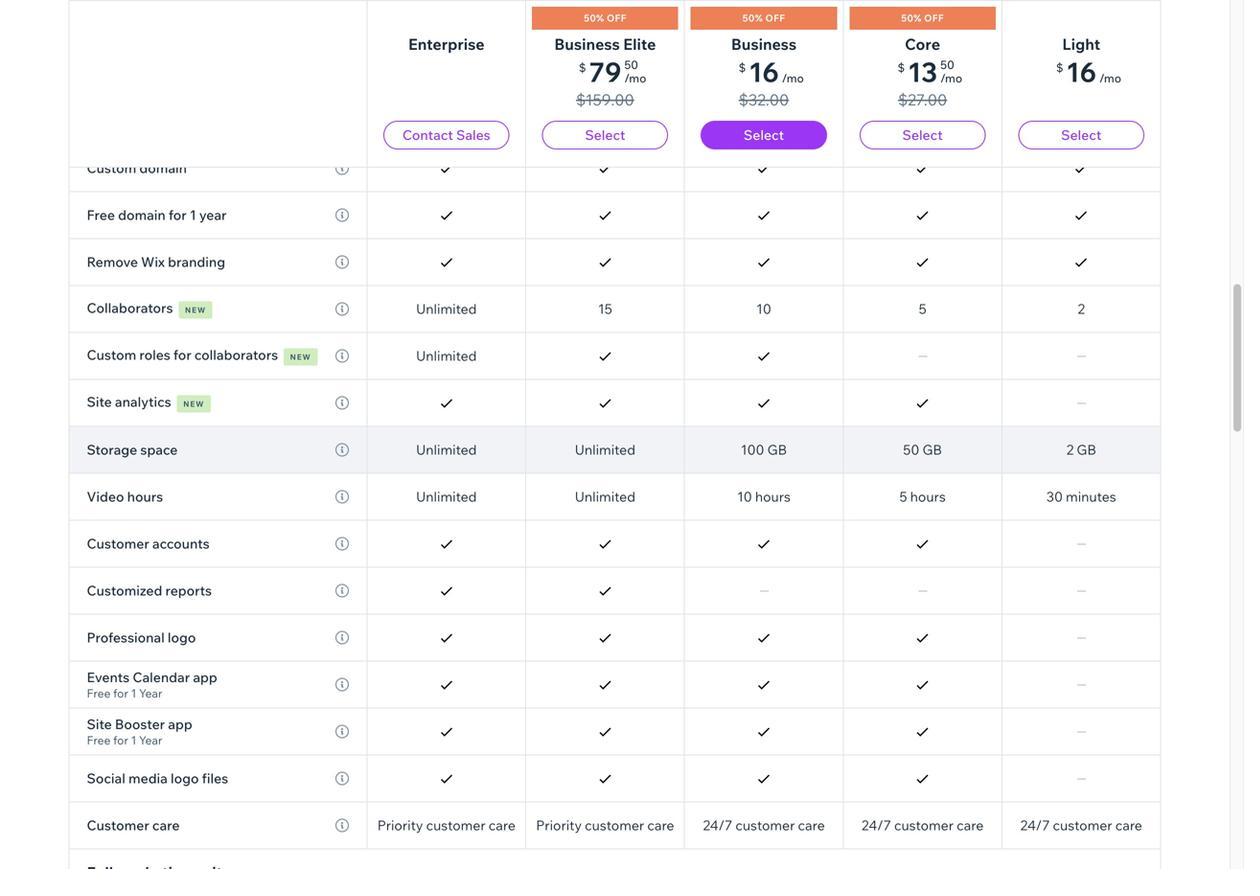 Task type: locate. For each thing, give the bounding box(es) containing it.
minutes
[[1066, 488, 1116, 505]]

2 year from the top
[[139, 733, 162, 748]]

logo up 'calendar'
[[168, 629, 196, 646]]

2 priority customer care from the left
[[536, 817, 674, 834]]

2 /mo from the left
[[782, 71, 804, 85]]

/mo inside $ 16 /mo
[[1099, 71, 1121, 85]]

off for 79
[[607, 12, 627, 24]]

business up 79
[[554, 35, 620, 54]]

50% off for 13
[[901, 12, 944, 24]]

50
[[624, 58, 638, 72], [940, 58, 954, 72], [903, 441, 919, 458]]

2 free from the top
[[87, 686, 111, 701]]

$ inside business $ 16 /mo $32.00
[[739, 60, 746, 75]]

50% up business elite $ 79 50 /mo $159.00
[[584, 12, 604, 24]]

professional
[[87, 629, 165, 646]]

5 for 5
[[919, 300, 926, 317]]

remove
[[87, 254, 138, 270]]

$159.00
[[576, 90, 634, 109]]

custom up free domain for 1 year
[[87, 160, 136, 176]]

priority
[[377, 817, 423, 834], [536, 817, 582, 834]]

enterprise
[[408, 35, 485, 54]]

0 horizontal spatial priority customer care
[[377, 817, 516, 834]]

/mo right '13'
[[940, 71, 962, 85]]

50% off
[[584, 12, 627, 24], [742, 12, 785, 24], [901, 12, 944, 24]]

1 $ from the left
[[579, 60, 586, 75]]

hours right video
[[127, 488, 163, 505]]

year
[[139, 686, 162, 701], [139, 733, 162, 748]]

1 vertical spatial domain
[[118, 207, 166, 223]]

0 horizontal spatial off
[[607, 12, 627, 24]]

free inside events calendar app free for 1 year
[[87, 686, 111, 701]]

hours
[[127, 488, 163, 505], [755, 488, 791, 505], [910, 488, 946, 505]]

site for site analytics
[[87, 393, 112, 410]]

select down $32.00
[[744, 127, 784, 143]]

3 free from the top
[[87, 733, 111, 748]]

select button down $27.00
[[859, 121, 986, 150]]

1 custom from the top
[[87, 160, 136, 176]]

accounts
[[152, 535, 210, 552]]

site
[[87, 393, 112, 410], [87, 716, 112, 733]]

off up elite
[[607, 12, 627, 24]]

1
[[190, 207, 196, 223], [131, 686, 136, 701], [131, 733, 136, 748]]

free for site booster app
[[87, 733, 111, 748]]

2 hours from the left
[[755, 488, 791, 505]]

domain up free domain for 1 year
[[139, 160, 187, 176]]

off up business $ 16 /mo $32.00
[[765, 12, 785, 24]]

0 vertical spatial customer
[[87, 535, 149, 552]]

1 vertical spatial new
[[290, 352, 311, 362]]

select button down $32.00
[[701, 121, 827, 150]]

business up $32.00
[[731, 35, 797, 54]]

16 inside business $ 16 /mo $32.00
[[749, 55, 779, 89]]

video
[[87, 488, 124, 505]]

4 select button from the left
[[1018, 121, 1144, 150]]

0 vertical spatial 10
[[756, 300, 771, 317]]

collaborators
[[87, 300, 173, 316]]

0 vertical spatial 1
[[190, 207, 196, 223]]

2 vertical spatial free
[[87, 733, 111, 748]]

0 vertical spatial new
[[185, 305, 206, 315]]

customer down social
[[87, 817, 149, 834]]

50 right '13'
[[940, 58, 954, 72]]

2 horizontal spatial 50% off
[[901, 12, 944, 24]]

domain down custom domain
[[118, 207, 166, 223]]

business inside business elite $ 79 50 /mo $159.00
[[554, 35, 620, 54]]

30 minutes
[[1046, 488, 1116, 505]]

business
[[554, 35, 620, 54], [731, 35, 797, 54]]

for down "events"
[[113, 686, 128, 701]]

sales
[[456, 127, 490, 143]]

hours down 50 gb
[[910, 488, 946, 505]]

0 vertical spatial year
[[139, 686, 162, 701]]

1 vertical spatial free
[[87, 686, 111, 701]]

2 gb from the left
[[922, 441, 942, 458]]

social media logo files
[[87, 770, 228, 787]]

0 vertical spatial site
[[87, 393, 112, 410]]

2 custom from the top
[[87, 346, 136, 363]]

1 horizontal spatial 10
[[756, 300, 771, 317]]

space
[[140, 441, 178, 458]]

2 select button from the left
[[701, 121, 827, 150]]

3 off from the left
[[924, 12, 944, 24]]

new up custom roles for collaborators
[[185, 305, 206, 315]]

customer care
[[87, 817, 180, 834]]

0 vertical spatial domain
[[139, 160, 187, 176]]

1 horizontal spatial 24/7 customer care
[[862, 817, 984, 834]]

business inside business $ 16 /mo $32.00
[[731, 35, 797, 54]]

free down "events"
[[87, 686, 111, 701]]

1 left year
[[190, 207, 196, 223]]

1 /mo from the left
[[624, 71, 646, 85]]

2 select from the left
[[744, 127, 784, 143]]

5 care from the left
[[957, 817, 984, 834]]

select button down $159.00
[[542, 121, 668, 150]]

1 horizontal spatial hours
[[755, 488, 791, 505]]

1 inside events calendar app free for 1 year
[[131, 686, 136, 701]]

site analytics
[[87, 393, 171, 410]]

0 horizontal spatial 2
[[1066, 441, 1074, 458]]

new right collaborators
[[290, 352, 311, 362]]

events calendar app free for 1 year
[[87, 669, 217, 701]]

1 horizontal spatial app
[[193, 669, 217, 686]]

customer accounts
[[87, 535, 210, 552]]

1 vertical spatial 10
[[737, 488, 752, 505]]

50%
[[584, 12, 604, 24], [742, 12, 763, 24], [901, 12, 922, 24]]

$ up $32.00
[[739, 60, 746, 75]]

year for booster
[[139, 733, 162, 748]]

1 16 from the left
[[749, 55, 779, 89]]

2 horizontal spatial hours
[[910, 488, 946, 505]]

1 horizontal spatial 50%
[[742, 12, 763, 24]]

year inside events calendar app free for 1 year
[[139, 686, 162, 701]]

79
[[589, 55, 621, 89]]

0 vertical spatial custom
[[87, 160, 136, 176]]

1 vertical spatial 1
[[131, 686, 136, 701]]

2 50% from the left
[[742, 12, 763, 24]]

3 customer from the left
[[735, 817, 795, 834]]

1 horizontal spatial off
[[765, 12, 785, 24]]

0 horizontal spatial app
[[168, 716, 192, 733]]

storage
[[87, 441, 137, 458]]

for inside events calendar app free for 1 year
[[113, 686, 128, 701]]

6 care from the left
[[1115, 817, 1142, 834]]

0 vertical spatial app
[[193, 669, 217, 686]]

for down booster
[[113, 733, 128, 748]]

13
[[908, 55, 937, 89]]

50% up core at the top of page
[[901, 12, 922, 24]]

select down $159.00
[[585, 127, 625, 143]]

0 horizontal spatial 5
[[899, 488, 907, 505]]

hours for 10 hours
[[755, 488, 791, 505]]

priority customer care
[[377, 817, 516, 834], [536, 817, 674, 834]]

$
[[579, 60, 586, 75], [739, 60, 746, 75], [898, 60, 905, 75], [1056, 60, 1063, 75]]

50% off up business $ 16 /mo $32.00
[[742, 12, 785, 24]]

0 vertical spatial 5
[[919, 300, 926, 317]]

0 horizontal spatial 50
[[624, 58, 638, 72]]

1 off from the left
[[607, 12, 627, 24]]

select button down $ 16 /mo
[[1018, 121, 1144, 150]]

50% off up core at the top of page
[[901, 12, 944, 24]]

1 horizontal spatial business
[[731, 35, 797, 54]]

2 50% off from the left
[[742, 12, 785, 24]]

16 down the light
[[1066, 55, 1096, 89]]

free for events calendar app
[[87, 686, 111, 701]]

2 for 2
[[1078, 300, 1085, 317]]

1 24/7 from the left
[[703, 817, 732, 834]]

0 horizontal spatial 50%
[[584, 12, 604, 24]]

1 down booster
[[131, 733, 136, 748]]

3 hours from the left
[[910, 488, 946, 505]]

off up core at the top of page
[[924, 12, 944, 24]]

24/7 customer care
[[703, 817, 825, 834], [862, 817, 984, 834], [1020, 817, 1142, 834]]

1 gb from the left
[[767, 441, 787, 458]]

gb up minutes
[[1077, 441, 1096, 458]]

$ 16 /mo
[[1056, 55, 1121, 89]]

1 for booster
[[131, 733, 136, 748]]

50 up 5 hours
[[903, 441, 919, 458]]

4 $ from the left
[[1056, 60, 1063, 75]]

1 horizontal spatial priority
[[536, 817, 582, 834]]

50% off up elite
[[584, 12, 627, 24]]

/mo
[[624, 71, 646, 85], [782, 71, 804, 85], [940, 71, 962, 85], [1099, 71, 1121, 85]]

1 50% off from the left
[[584, 12, 627, 24]]

gb up 5 hours
[[922, 441, 942, 458]]

100 gb
[[741, 441, 787, 458]]

select button
[[542, 121, 668, 150], [701, 121, 827, 150], [859, 121, 986, 150], [1018, 121, 1144, 150]]

/mo down the light
[[1099, 71, 1121, 85]]

select down $ 16 /mo
[[1061, 127, 1102, 143]]

2 priority from the left
[[536, 817, 582, 834]]

1 vertical spatial customer
[[87, 817, 149, 834]]

custom left roles at the top of the page
[[87, 346, 136, 363]]

0 horizontal spatial 50% off
[[584, 12, 627, 24]]

2 vertical spatial 1
[[131, 733, 136, 748]]

16
[[749, 55, 779, 89], [1066, 55, 1096, 89]]

2 horizontal spatial off
[[924, 12, 944, 24]]

4 /mo from the left
[[1099, 71, 1121, 85]]

1 vertical spatial 2
[[1066, 441, 1074, 458]]

$ left '13'
[[898, 60, 905, 75]]

free
[[87, 207, 115, 223], [87, 686, 111, 701], [87, 733, 111, 748]]

domain
[[139, 160, 187, 176], [118, 207, 166, 223]]

customized
[[87, 582, 162, 599]]

3 /mo from the left
[[940, 71, 962, 85]]

1 horizontal spatial 5
[[919, 300, 926, 317]]

2 $ from the left
[[739, 60, 746, 75]]

$32.00
[[739, 90, 789, 109]]

wix
[[141, 254, 165, 270]]

50% for 16
[[742, 12, 763, 24]]

custom
[[87, 160, 136, 176], [87, 346, 136, 363]]

booster
[[115, 716, 165, 733]]

new for custom roles for collaborators
[[290, 352, 311, 362]]

free up social
[[87, 733, 111, 748]]

custom roles for collaborators
[[87, 346, 278, 363]]

customer for customer accounts
[[87, 535, 149, 552]]

15
[[598, 300, 612, 317]]

/mo up $32.00
[[782, 71, 804, 85]]

app inside site booster app free for 1 year
[[168, 716, 192, 733]]

customer
[[87, 535, 149, 552], [87, 817, 149, 834]]

1 horizontal spatial gb
[[922, 441, 942, 458]]

2
[[1078, 300, 1085, 317], [1066, 441, 1074, 458]]

2 horizontal spatial 50%
[[901, 12, 922, 24]]

1 inside site booster app free for 1 year
[[131, 733, 136, 748]]

2 customer from the top
[[87, 817, 149, 834]]

0 horizontal spatial hours
[[127, 488, 163, 505]]

1 care from the left
[[152, 817, 180, 834]]

0 horizontal spatial 24/7
[[703, 817, 732, 834]]

50% up business $ 16 /mo $32.00
[[742, 12, 763, 24]]

1 vertical spatial custom
[[87, 346, 136, 363]]

for inside site booster app free for 1 year
[[113, 733, 128, 748]]

year down 'calendar'
[[139, 686, 162, 701]]

site booster app free for 1 year
[[87, 716, 192, 748]]

1 site from the top
[[87, 393, 112, 410]]

new
[[185, 305, 206, 315], [290, 352, 311, 362], [183, 399, 205, 409]]

1 vertical spatial 5
[[899, 488, 907, 505]]

business for 79
[[554, 35, 620, 54]]

unlimited
[[416, 300, 477, 317], [416, 347, 477, 364], [416, 441, 477, 458], [575, 441, 635, 458], [416, 488, 477, 505], [575, 488, 635, 505]]

free inside site booster app free for 1 year
[[87, 733, 111, 748]]

5
[[919, 300, 926, 317], [899, 488, 907, 505]]

site left booster
[[87, 716, 112, 733]]

logo
[[168, 629, 196, 646], [171, 770, 199, 787]]

select
[[585, 127, 625, 143], [744, 127, 784, 143], [902, 127, 943, 143], [1061, 127, 1102, 143]]

50 down elite
[[624, 58, 638, 72]]

app
[[193, 669, 217, 686], [168, 716, 192, 733]]

3 select button from the left
[[859, 121, 986, 150]]

2 off from the left
[[765, 12, 785, 24]]

2 site from the top
[[87, 716, 112, 733]]

logo left files
[[171, 770, 199, 787]]

for
[[169, 207, 187, 223], [173, 346, 191, 363], [113, 686, 128, 701], [113, 733, 128, 748]]

$ down the light
[[1056, 60, 1063, 75]]

gb right 100
[[767, 441, 787, 458]]

50% for 79
[[584, 12, 604, 24]]

1 horizontal spatial 16
[[1066, 55, 1096, 89]]

year down booster
[[139, 733, 162, 748]]

new for site analytics
[[183, 399, 205, 409]]

1 customer from the top
[[87, 535, 149, 552]]

gb for 100 gb
[[767, 441, 787, 458]]

/mo right 79
[[624, 71, 646, 85]]

3 gb from the left
[[1077, 441, 1096, 458]]

off
[[607, 12, 627, 24], [765, 12, 785, 24], [924, 12, 944, 24]]

2 horizontal spatial gb
[[1077, 441, 1096, 458]]

reports
[[165, 582, 212, 599]]

analytics
[[115, 393, 171, 410]]

0 horizontal spatial gb
[[767, 441, 787, 458]]

site left analytics on the top of the page
[[87, 393, 112, 410]]

2 16 from the left
[[1066, 55, 1096, 89]]

customer up customized
[[87, 535, 149, 552]]

2 horizontal spatial 24/7
[[1020, 817, 1050, 834]]

2 customer from the left
[[585, 817, 644, 834]]

0 vertical spatial free
[[87, 207, 115, 223]]

2 business from the left
[[731, 35, 797, 54]]

1 year from the top
[[139, 686, 162, 701]]

30
[[1046, 488, 1063, 505]]

1 up booster
[[131, 686, 136, 701]]

0 horizontal spatial 24/7 customer care
[[703, 817, 825, 834]]

2 24/7 customer care from the left
[[862, 817, 984, 834]]

core $ 13 50 /mo $27.00
[[898, 35, 962, 109]]

app inside events calendar app free for 1 year
[[193, 669, 217, 686]]

free up remove
[[87, 207, 115, 223]]

1 horizontal spatial 2
[[1078, 300, 1085, 317]]

3 $ from the left
[[898, 60, 905, 75]]

site for site booster app free for 1 year
[[87, 716, 112, 733]]

24/7
[[703, 817, 732, 834], [862, 817, 891, 834], [1020, 817, 1050, 834]]

care
[[152, 817, 180, 834], [489, 817, 516, 834], [647, 817, 674, 834], [798, 817, 825, 834], [957, 817, 984, 834], [1115, 817, 1142, 834]]

1 hours from the left
[[127, 488, 163, 505]]

$27.00
[[898, 90, 947, 109]]

hours for video hours
[[127, 488, 163, 505]]

1 vertical spatial year
[[139, 733, 162, 748]]

1 vertical spatial site
[[87, 716, 112, 733]]

app right booster
[[168, 716, 192, 733]]

1 horizontal spatial 50% off
[[742, 12, 785, 24]]

0 horizontal spatial 10
[[737, 488, 752, 505]]

100
[[741, 441, 764, 458]]

select down $27.00
[[902, 127, 943, 143]]

hours down 100 gb
[[755, 488, 791, 505]]

4 select from the left
[[1061, 127, 1102, 143]]

2 horizontal spatial 24/7 customer care
[[1020, 817, 1142, 834]]

year
[[199, 207, 227, 223]]

1 free from the top
[[87, 207, 115, 223]]

4 care from the left
[[798, 817, 825, 834]]

10
[[756, 300, 771, 317], [737, 488, 752, 505]]

app for site booster app
[[168, 716, 192, 733]]

1 horizontal spatial 24/7
[[862, 817, 891, 834]]

gb
[[767, 441, 787, 458], [922, 441, 942, 458], [1077, 441, 1096, 458]]

2 horizontal spatial 50
[[940, 58, 954, 72]]

collaborators
[[194, 346, 278, 363]]

0 vertical spatial 2
[[1078, 300, 1085, 317]]

0 horizontal spatial business
[[554, 35, 620, 54]]

site inside site booster app free for 1 year
[[87, 716, 112, 733]]

1 50% from the left
[[584, 12, 604, 24]]

$ inside core $ 13 50 /mo $27.00
[[898, 60, 905, 75]]

5 customer from the left
[[1053, 817, 1112, 834]]

new down custom roles for collaborators
[[183, 399, 205, 409]]

3 50% off from the left
[[901, 12, 944, 24]]

$ left 79
[[579, 60, 586, 75]]

gb for 2 gb
[[1077, 441, 1096, 458]]

1 horizontal spatial priority customer care
[[536, 817, 674, 834]]

0 horizontal spatial 16
[[749, 55, 779, 89]]

16 up $32.00
[[749, 55, 779, 89]]

customer
[[426, 817, 486, 834], [585, 817, 644, 834], [735, 817, 795, 834], [894, 817, 954, 834], [1053, 817, 1112, 834]]

1 horizontal spatial 50
[[903, 441, 919, 458]]

50% off for 16
[[742, 12, 785, 24]]

10 for 10 hours
[[737, 488, 752, 505]]

app right 'calendar'
[[193, 669, 217, 686]]

new for collaborators
[[185, 305, 206, 315]]

1 business from the left
[[554, 35, 620, 54]]

3 50% from the left
[[901, 12, 922, 24]]

2 vertical spatial new
[[183, 399, 205, 409]]

1 vertical spatial app
[[168, 716, 192, 733]]

0 horizontal spatial priority
[[377, 817, 423, 834]]

year inside site booster app free for 1 year
[[139, 733, 162, 748]]



Task type: describe. For each thing, give the bounding box(es) containing it.
customer for customer care
[[87, 817, 149, 834]]

1 customer from the left
[[426, 817, 486, 834]]

business for 16
[[731, 35, 797, 54]]

remove wix branding
[[87, 254, 225, 270]]

for right roles at the top of the page
[[173, 346, 191, 363]]

1 select from the left
[[585, 127, 625, 143]]

0 vertical spatial logo
[[168, 629, 196, 646]]

contact
[[402, 127, 453, 143]]

files
[[202, 770, 228, 787]]

year for calendar
[[139, 686, 162, 701]]

app for events calendar app
[[193, 669, 217, 686]]

branding
[[168, 254, 225, 270]]

50 inside core $ 13 50 /mo $27.00
[[940, 58, 954, 72]]

custom domain
[[87, 160, 187, 176]]

5 for 5 hours
[[899, 488, 907, 505]]

free domain for 1 year
[[87, 207, 227, 223]]

2 gb
[[1066, 441, 1096, 458]]

domain for free
[[118, 207, 166, 223]]

custom for custom roles for collaborators
[[87, 346, 136, 363]]

customized reports
[[87, 582, 212, 599]]

domain for custom
[[139, 160, 187, 176]]

2 24/7 from the left
[[862, 817, 891, 834]]

1 24/7 customer care from the left
[[703, 817, 825, 834]]

elite
[[623, 35, 656, 54]]

off for 16
[[765, 12, 785, 24]]

light
[[1062, 35, 1100, 54]]

custom for custom domain
[[87, 160, 136, 176]]

professional logo
[[87, 629, 196, 646]]

$ inside $ 16 /mo
[[1056, 60, 1063, 75]]

calendar
[[133, 669, 190, 686]]

contact sales
[[402, 127, 490, 143]]

/mo inside core $ 13 50 /mo $27.00
[[940, 71, 962, 85]]

media
[[128, 770, 168, 787]]

roles
[[139, 346, 170, 363]]

2 for 2 gb
[[1066, 441, 1074, 458]]

$ inside business elite $ 79 50 /mo $159.00
[[579, 60, 586, 75]]

4 customer from the left
[[894, 817, 954, 834]]

1 vertical spatial logo
[[171, 770, 199, 787]]

3 care from the left
[[647, 817, 674, 834]]

video hours
[[87, 488, 163, 505]]

5 hours
[[899, 488, 946, 505]]

1 priority customer care from the left
[[377, 817, 516, 834]]

3 24/7 from the left
[[1020, 817, 1050, 834]]

hours for 5 hours
[[910, 488, 946, 505]]

50% off for 79
[[584, 12, 627, 24]]

10 hours
[[737, 488, 791, 505]]

2 care from the left
[[489, 817, 516, 834]]

business $ 16 /mo $32.00
[[731, 35, 804, 109]]

/mo inside business $ 16 /mo $32.00
[[782, 71, 804, 85]]

1 priority from the left
[[377, 817, 423, 834]]

50% for 13
[[901, 12, 922, 24]]

gb for 50 gb
[[922, 441, 942, 458]]

50 gb
[[903, 441, 942, 458]]

contact sales button
[[383, 121, 510, 150]]

50 inside business elite $ 79 50 /mo $159.00
[[624, 58, 638, 72]]

storage space
[[87, 441, 178, 458]]

/mo inside business elite $ 79 50 /mo $159.00
[[624, 71, 646, 85]]

1 select button from the left
[[542, 121, 668, 150]]

core
[[905, 35, 940, 54]]

3 select from the left
[[902, 127, 943, 143]]

for left year
[[169, 207, 187, 223]]

3 24/7 customer care from the left
[[1020, 817, 1142, 834]]

social
[[87, 770, 125, 787]]

10 for 10
[[756, 300, 771, 317]]

events
[[87, 669, 130, 686]]

off for 13
[[924, 12, 944, 24]]

business elite $ 79 50 /mo $159.00
[[554, 35, 656, 109]]

1 for calendar
[[131, 686, 136, 701]]



Task type: vqa. For each thing, say whether or not it's contained in the screenshot.
2nd Customer from the top
yes



